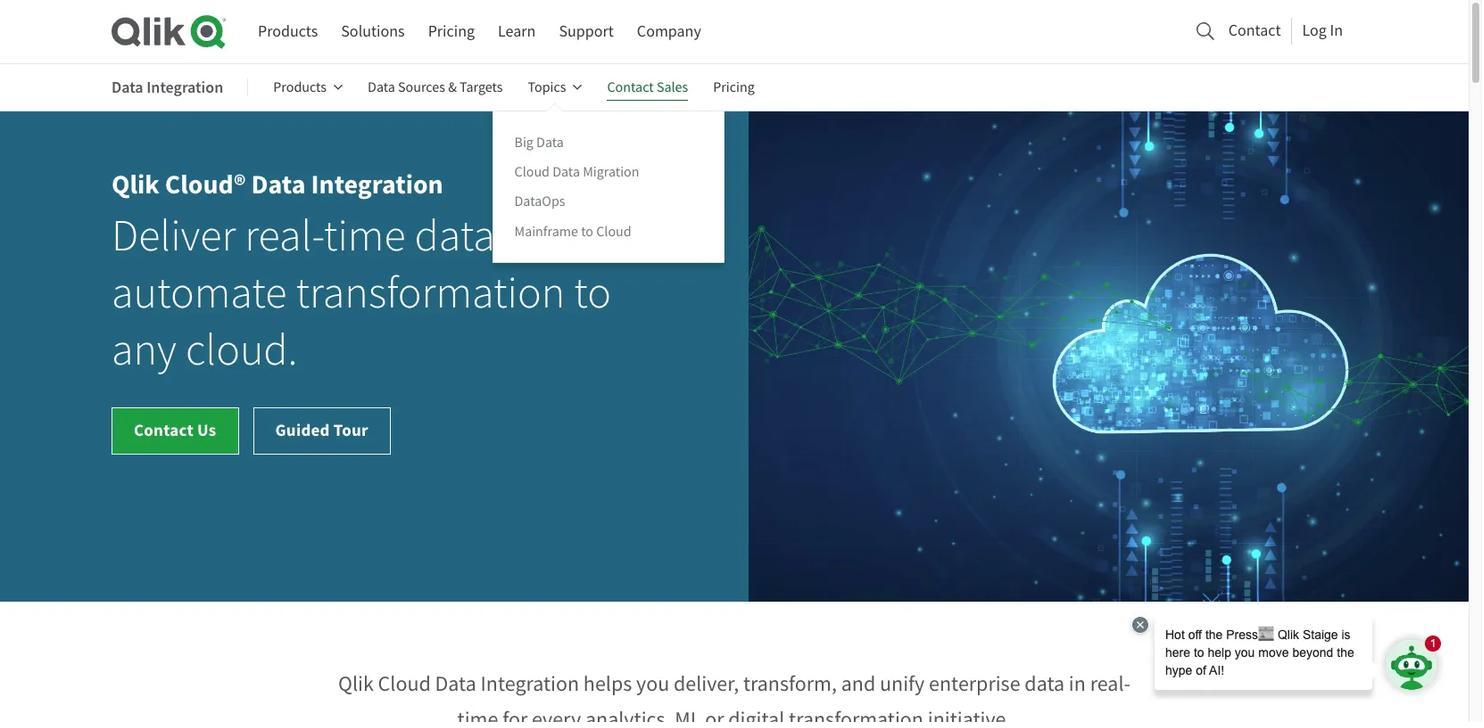 Task type: vqa. For each thing, say whether or not it's contained in the screenshot.
'Qlik.'
no



Task type: describe. For each thing, give the bounding box(es) containing it.
big
[[514, 134, 534, 152]]

guided
[[275, 419, 330, 442]]

you
[[636, 671, 670, 698]]

contact for contact
[[1229, 20, 1281, 41]]

&
[[448, 79, 457, 96]]

dataops
[[514, 193, 565, 211]]

us
[[197, 419, 216, 442]]

data inside qlik cloud® data integration deliver real-time data and automate transformation to any cloud.
[[251, 167, 306, 203]]

to inside menu
[[581, 223, 593, 241]]

qlik for deliver
[[112, 167, 160, 203]]

mainframe to cloud link
[[514, 222, 632, 241]]

integration for deliver
[[311, 167, 443, 203]]

data sources & targets link
[[368, 66, 503, 109]]

in
[[1330, 20, 1343, 41]]

log
[[1302, 20, 1327, 41]]

products for products link to the bottom
[[273, 79, 327, 96]]

0 vertical spatial pricing link
[[428, 15, 475, 48]]

menu bar inside qlik main element
[[258, 15, 701, 48]]

1 horizontal spatial cloud
[[514, 164, 550, 181]]

sales
[[657, 79, 688, 96]]

mainframe
[[514, 223, 578, 241]]

for
[[503, 707, 528, 723]]

data inside qlik cloud data integration helps you deliver, transform, and unify enterprise data in real- time for every analytics, ml or digital transformation initiative.
[[435, 671, 476, 698]]

data integration menu bar
[[112, 66, 780, 263]]

topics menu
[[492, 111, 724, 263]]

transformation inside qlik cloud data integration helps you deliver, transform, and unify enterprise data in real- time for every analytics, ml or digital transformation initiative.
[[789, 707, 924, 723]]

1 vertical spatial pricing link
[[713, 66, 755, 109]]

sources
[[398, 79, 445, 96]]

contact link
[[1229, 16, 1281, 45]]

analytics,
[[585, 707, 671, 723]]

transform,
[[743, 671, 837, 698]]

unify
[[880, 671, 925, 698]]

log in
[[1302, 20, 1343, 41]]

initiative.
[[928, 707, 1011, 723]]

migration
[[583, 164, 639, 181]]

big data
[[514, 134, 564, 152]]

transformation inside qlik cloud® data integration deliver real-time data and automate transformation to any cloud.
[[296, 266, 565, 321]]

guided tour
[[275, 419, 368, 442]]

automate
[[112, 266, 287, 321]]

qlik main element
[[258, 15, 1357, 48]]

real- inside qlik cloud® data integration deliver real-time data and automate transformation to any cloud.
[[245, 209, 324, 264]]

log in link
[[1302, 16, 1343, 45]]

and for data
[[504, 209, 574, 264]]

cloud.
[[186, 323, 298, 378]]

deliver,
[[674, 671, 739, 698]]

enterprise
[[929, 671, 1021, 698]]

cloud data migration
[[514, 164, 639, 181]]

contact us
[[134, 419, 216, 442]]



Task type: locate. For each thing, give the bounding box(es) containing it.
contact left log
[[1229, 20, 1281, 41]]

time inside qlik cloud® data integration deliver real-time data and automate transformation to any cloud.
[[324, 209, 406, 264]]

1 horizontal spatial data
[[1025, 671, 1065, 698]]

0 vertical spatial qlik
[[112, 167, 160, 203]]

2 horizontal spatial contact
[[1229, 20, 1281, 41]]

1 vertical spatial data
[[1025, 671, 1065, 698]]

1 vertical spatial to
[[574, 266, 611, 321]]

1 vertical spatial time
[[457, 707, 498, 723]]

cloud
[[514, 164, 550, 181], [596, 223, 632, 241], [378, 671, 431, 698]]

and for transform,
[[841, 671, 876, 698]]

0 horizontal spatial real-
[[245, 209, 324, 264]]

company link
[[637, 15, 701, 48]]

support link
[[559, 15, 614, 48]]

helps
[[584, 671, 632, 698]]

0 vertical spatial products
[[258, 21, 318, 42]]

every
[[532, 707, 581, 723]]

topics
[[528, 79, 566, 96]]

0 vertical spatial pricing
[[428, 21, 475, 42]]

products link left solutions link
[[258, 15, 318, 48]]

0 vertical spatial contact
[[1229, 20, 1281, 41]]

1 horizontal spatial contact
[[607, 79, 654, 96]]

contact sales link
[[607, 66, 688, 109]]

qlik
[[112, 167, 160, 203], [338, 671, 374, 698]]

deliver
[[112, 209, 236, 264]]

1 horizontal spatial transformation
[[789, 707, 924, 723]]

1 vertical spatial contact
[[607, 79, 654, 96]]

company
[[637, 21, 701, 42]]

data inside qlik cloud data integration helps you deliver, transform, and unify enterprise data in real- time for every analytics, ml or digital transformation initiative.
[[1025, 671, 1065, 698]]

data integration
[[112, 76, 223, 98]]

and inside qlik cloud® data integration deliver real-time data and automate transformation to any cloud.
[[504, 209, 574, 264]]

contact for contact us
[[134, 419, 194, 442]]

contact for contact sales
[[607, 79, 654, 96]]

cloud data migration link
[[514, 163, 639, 182]]

0 vertical spatial time
[[324, 209, 406, 264]]

solutions link
[[341, 15, 405, 48]]

1 vertical spatial cloud
[[596, 223, 632, 241]]

0 horizontal spatial cloud
[[378, 671, 431, 698]]

0 vertical spatial cloud
[[514, 164, 550, 181]]

learn
[[498, 21, 536, 42]]

and
[[504, 209, 574, 264], [841, 671, 876, 698]]

products link
[[258, 15, 318, 48], [273, 66, 343, 109]]

1 horizontal spatial pricing
[[713, 79, 755, 96]]

0 vertical spatial and
[[504, 209, 574, 264]]

to down mainframe to cloud
[[574, 266, 611, 321]]

0 horizontal spatial and
[[504, 209, 574, 264]]

contact sales
[[607, 79, 688, 96]]

transformation
[[296, 266, 565, 321], [789, 707, 924, 723]]

contact us link
[[112, 408, 239, 455]]

solutions
[[341, 21, 405, 42]]

ml
[[675, 707, 701, 723]]

pricing link up &
[[428, 15, 475, 48]]

0 horizontal spatial data
[[415, 209, 495, 264]]

pricing inside data integration menu bar
[[713, 79, 755, 96]]

menu bar
[[258, 15, 701, 48]]

2 horizontal spatial integration
[[481, 671, 579, 698]]

0 horizontal spatial qlik
[[112, 167, 160, 203]]

0 vertical spatial transformation
[[296, 266, 565, 321]]

pricing inside menu bar
[[428, 21, 475, 42]]

pricing link
[[428, 15, 475, 48], [713, 66, 755, 109]]

0 horizontal spatial integration
[[147, 76, 223, 98]]

digital
[[728, 707, 785, 723]]

big data link
[[514, 133, 564, 153]]

0 horizontal spatial pricing link
[[428, 15, 475, 48]]

contact left us
[[134, 419, 194, 442]]

and inside qlik cloud data integration helps you deliver, transform, and unify enterprise data in real- time for every analytics, ml or digital transformation initiative.
[[841, 671, 876, 698]]

topics link
[[528, 66, 582, 109]]

integration
[[147, 76, 223, 98], [311, 167, 443, 203], [481, 671, 579, 698]]

real-
[[245, 209, 324, 264], [1090, 671, 1131, 698]]

contact
[[1229, 20, 1281, 41], [607, 79, 654, 96], [134, 419, 194, 442]]

1 horizontal spatial time
[[457, 707, 498, 723]]

1 vertical spatial integration
[[311, 167, 443, 203]]

cloud inside qlik cloud data integration helps you deliver, transform, and unify enterprise data in real- time for every analytics, ml or digital transformation initiative.
[[378, 671, 431, 698]]

1 vertical spatial products
[[273, 79, 327, 96]]

real- inside qlik cloud data integration helps you deliver, transform, and unify enterprise data in real- time for every analytics, ml or digital transformation initiative.
[[1090, 671, 1131, 698]]

1 vertical spatial pricing
[[713, 79, 755, 96]]

qlik inside qlik cloud data integration helps you deliver, transform, and unify enterprise data in real- time for every analytics, ml or digital transformation initiative.
[[338, 671, 374, 698]]

1 vertical spatial qlik
[[338, 671, 374, 698]]

pricing link right sales
[[713, 66, 755, 109]]

products inside data integration menu bar
[[273, 79, 327, 96]]

0 horizontal spatial transformation
[[296, 266, 565, 321]]

products for the topmost products link
[[258, 21, 318, 42]]

go to the home page. image
[[112, 14, 226, 49]]

1 vertical spatial products link
[[273, 66, 343, 109]]

menu bar containing products
[[258, 15, 701, 48]]

guided tour link
[[253, 408, 391, 455]]

1 horizontal spatial pricing link
[[713, 66, 755, 109]]

integration inside menu bar
[[147, 76, 223, 98]]

qlik cloud® data integration deliver real-time data and automate transformation to any cloud.
[[112, 167, 611, 378]]

integration for helps
[[481, 671, 579, 698]]

in
[[1069, 671, 1086, 698]]

1 vertical spatial transformation
[[789, 707, 924, 723]]

products inside menu bar
[[258, 21, 318, 42]]

time inside qlik cloud data integration helps you deliver, transform, and unify enterprise data in real- time for every analytics, ml or digital transformation initiative.
[[457, 707, 498, 723]]

0 horizontal spatial time
[[324, 209, 406, 264]]

2 vertical spatial integration
[[481, 671, 579, 698]]

1 horizontal spatial real-
[[1090, 671, 1131, 698]]

to inside qlik cloud® data integration deliver real-time data and automate transformation to any cloud.
[[574, 266, 611, 321]]

dataops link
[[514, 192, 565, 212]]

learn link
[[498, 15, 536, 48]]

data
[[415, 209, 495, 264], [1025, 671, 1065, 698]]

support
[[559, 21, 614, 42]]

products link down solutions link
[[273, 66, 343, 109]]

data
[[112, 76, 143, 98], [368, 79, 395, 96], [536, 134, 564, 152], [553, 164, 580, 181], [251, 167, 306, 203], [435, 671, 476, 698]]

contact inside qlik main element
[[1229, 20, 1281, 41]]

1 vertical spatial and
[[841, 671, 876, 698]]

2 horizontal spatial cloud
[[596, 223, 632, 241]]

1 horizontal spatial integration
[[311, 167, 443, 203]]

1 horizontal spatial and
[[841, 671, 876, 698]]

contact left sales
[[607, 79, 654, 96]]

integration inside qlik cloud data integration helps you deliver, transform, and unify enterprise data in real- time for every analytics, ml or digital transformation initiative.
[[481, 671, 579, 698]]

integration inside qlik cloud® data integration deliver real-time data and automate transformation to any cloud.
[[311, 167, 443, 203]]

1 horizontal spatial qlik
[[338, 671, 374, 698]]

qlik for helps
[[338, 671, 374, 698]]

0 vertical spatial data
[[415, 209, 495, 264]]

to
[[581, 223, 593, 241], [574, 266, 611, 321]]

0 vertical spatial to
[[581, 223, 593, 241]]

targets
[[460, 79, 503, 96]]

data inside qlik cloud® data integration deliver real-time data and automate transformation to any cloud.
[[415, 209, 495, 264]]

2 vertical spatial cloud
[[378, 671, 431, 698]]

0 horizontal spatial contact
[[134, 419, 194, 442]]

to right mainframe
[[581, 223, 593, 241]]

pricing
[[428, 21, 475, 42], [713, 79, 755, 96]]

pricing up &
[[428, 21, 475, 42]]

any
[[112, 323, 177, 378]]

products
[[258, 21, 318, 42], [273, 79, 327, 96]]

0 vertical spatial real-
[[245, 209, 324, 264]]

qlik inside qlik cloud® data integration deliver real-time data and automate transformation to any cloud.
[[112, 167, 160, 203]]

0 vertical spatial products link
[[258, 15, 318, 48]]

cloud®
[[165, 167, 246, 203]]

contact inside data integration menu bar
[[607, 79, 654, 96]]

qlik cloud data integration helps you deliver, transform, and unify enterprise data in real- time for every analytics, ml or digital transformation initiative.
[[338, 671, 1131, 723]]

0 vertical spatial integration
[[147, 76, 223, 98]]

time
[[324, 209, 406, 264], [457, 707, 498, 723]]

tour
[[334, 419, 368, 442]]

data sources & targets
[[368, 79, 503, 96]]

2 vertical spatial contact
[[134, 419, 194, 442]]

0 horizontal spatial pricing
[[428, 21, 475, 42]]

pricing right sales
[[713, 79, 755, 96]]

or
[[705, 707, 724, 723]]

mainframe to cloud
[[514, 223, 632, 241]]

1 vertical spatial real-
[[1090, 671, 1131, 698]]



